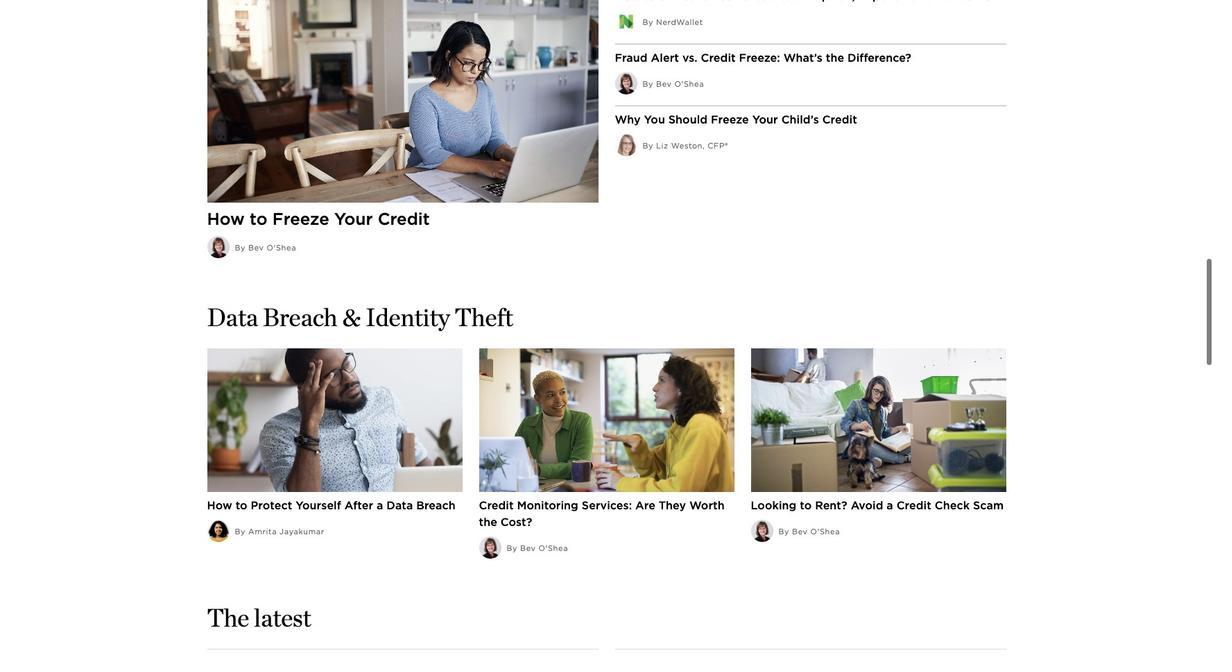 Task type: locate. For each thing, give the bounding box(es) containing it.
freeze
[[711, 113, 749, 126], [273, 209, 329, 229]]

fraud alert vs. credit freeze: what's the difference? link
[[615, 50, 912, 67]]

0 horizontal spatial a
[[377, 499, 383, 512]]

nerdwallet
[[657, 18, 703, 27]]

by bev o'shea down "rent?"
[[779, 526, 840, 536]]

0 horizontal spatial breach
[[263, 302, 338, 332]]

cost?
[[501, 515, 533, 528]]

how
[[207, 209, 245, 229], [207, 499, 232, 512]]

bev for how to freeze your credit
[[248, 243, 264, 252]]

1 horizontal spatial breach
[[417, 499, 456, 512]]

1 horizontal spatial data
[[387, 499, 413, 512]]

0 vertical spatial freeze
[[711, 113, 749, 126]]

how to protect yourself after a data breach
[[207, 499, 456, 512]]

what's
[[784, 52, 823, 65]]

fraud alert vs. credit freeze: what's the difference?
[[615, 52, 912, 65]]

by liz weston, cfp®
[[643, 141, 729, 151]]

1 horizontal spatial the
[[826, 52, 845, 65]]

how to protect yourself after a data breach link
[[207, 348, 463, 514]]

freeze inside why you should freeze your child's credit "link"
[[711, 113, 749, 126]]

protect
[[251, 499, 292, 512]]

data
[[207, 302, 258, 332], [387, 499, 413, 512]]

the
[[826, 52, 845, 65], [479, 515, 497, 528]]

looking
[[751, 499, 797, 512]]

&
[[342, 302, 361, 332]]

by for credit monitoring services: are they worth the cost? link
[[507, 543, 518, 553]]

freeze inside how to freeze your credit link
[[273, 209, 329, 229]]

o'shea down "rent?"
[[811, 526, 840, 536]]

1 vertical spatial how
[[207, 499, 232, 512]]

by bev o'shea down the alert
[[643, 79, 704, 89]]

latest
[[254, 602, 311, 633]]

credit inside "link"
[[823, 113, 858, 126]]

child's
[[782, 113, 819, 126]]

difference?
[[848, 52, 912, 65]]

the inside "credit monitoring services: are they worth the cost?"
[[479, 515, 497, 528]]

after
[[345, 499, 373, 512]]

why you should freeze your child's credit
[[615, 113, 858, 126]]

fraud
[[615, 52, 648, 65]]

1 horizontal spatial to
[[250, 209, 268, 229]]

1 vertical spatial data
[[387, 499, 413, 512]]

by for fraud alert vs. credit freeze: what's the difference? link
[[643, 79, 654, 89]]

1 horizontal spatial freeze
[[711, 113, 749, 126]]

to
[[250, 209, 268, 229], [236, 499, 248, 512], [800, 499, 812, 512]]

2 horizontal spatial to
[[800, 499, 812, 512]]

o'shea for how to freeze your credit
[[267, 243, 296, 252]]

a right after
[[377, 499, 383, 512]]

credit
[[701, 52, 736, 65], [823, 113, 858, 126], [378, 209, 430, 229], [479, 499, 514, 512], [897, 499, 932, 512]]

your inside "link"
[[753, 113, 778, 126]]

bev down the alert
[[657, 79, 672, 89]]

bev down looking
[[793, 526, 808, 536]]

0 horizontal spatial freeze
[[273, 209, 329, 229]]

0 horizontal spatial to
[[236, 499, 248, 512]]

bev for looking to rent? avoid a credit check scam
[[793, 526, 808, 536]]

1 vertical spatial the
[[479, 515, 497, 528]]

1 vertical spatial breach
[[417, 499, 456, 512]]

to for rent?
[[800, 499, 812, 512]]

by bev o'shea down "cost?" at the bottom left of the page
[[507, 543, 568, 553]]

bev for credit monitoring services: are they worth the cost?
[[521, 543, 536, 553]]

1 how from the top
[[207, 209, 245, 229]]

how to freeze your credit
[[207, 209, 430, 229]]

to inside "link"
[[236, 499, 248, 512]]

1 vertical spatial freeze
[[273, 209, 329, 229]]

your
[[753, 113, 778, 126], [334, 209, 373, 229]]

0 vertical spatial how
[[207, 209, 245, 229]]

1 horizontal spatial your
[[753, 113, 778, 126]]

how inside "link"
[[207, 499, 232, 512]]

o'shea down how to freeze your credit
[[267, 243, 296, 252]]

why
[[615, 113, 641, 126]]

to for freeze
[[250, 209, 268, 229]]

freeze:
[[739, 52, 781, 65]]

0 vertical spatial breach
[[263, 302, 338, 332]]

0 vertical spatial data
[[207, 302, 258, 332]]

a right avoid
[[887, 499, 894, 512]]

0 vertical spatial the
[[826, 52, 845, 65]]

how to freeze your credit link
[[207, 0, 599, 230]]

by bev o'shea for credit monitoring services: are they worth the cost?
[[507, 543, 568, 553]]

the left "cost?" at the bottom left of the page
[[479, 515, 497, 528]]

the for cost?
[[479, 515, 497, 528]]

by bev o'shea for looking to rent? avoid a credit check scam
[[779, 526, 840, 536]]

bev down how to freeze your credit
[[248, 243, 264, 252]]

o'shea
[[675, 79, 704, 89], [267, 243, 296, 252], [811, 526, 840, 536], [539, 543, 568, 553]]

the right what's
[[826, 52, 845, 65]]

bev down "cost?" at the bottom left of the page
[[521, 543, 536, 553]]

worth
[[690, 499, 725, 512]]

yourself
[[296, 499, 341, 512]]

you
[[644, 113, 665, 126]]

0 horizontal spatial your
[[334, 209, 373, 229]]

bev
[[657, 79, 672, 89], [248, 243, 264, 252], [793, 526, 808, 536], [521, 543, 536, 553]]

o'shea down monitoring
[[539, 543, 568, 553]]

a
[[377, 499, 383, 512], [887, 499, 894, 512]]

breach
[[263, 302, 338, 332], [417, 499, 456, 512]]

by bev o'shea down how to freeze your credit
[[235, 243, 296, 252]]

by amrita jayakumar
[[235, 526, 325, 536]]

1 a from the left
[[377, 499, 383, 512]]

monitoring
[[517, 499, 579, 512]]

2 how from the top
[[207, 499, 232, 512]]

scam
[[974, 499, 1004, 512]]

0 vertical spatial your
[[753, 113, 778, 126]]

by bev o'shea
[[643, 79, 704, 89], [235, 243, 296, 252], [779, 526, 840, 536], [507, 543, 568, 553]]

0 horizontal spatial the
[[479, 515, 497, 528]]

1 horizontal spatial a
[[887, 499, 894, 512]]

data inside "link"
[[387, 499, 413, 512]]

by
[[643, 18, 654, 27], [643, 79, 654, 89], [643, 141, 654, 151], [235, 243, 246, 252], [235, 526, 246, 536], [779, 526, 790, 536], [507, 543, 518, 553]]



Task type: vqa. For each thing, say whether or not it's contained in the screenshot.
the bottom the
yes



Task type: describe. For each thing, give the bounding box(es) containing it.
amrita
[[248, 526, 277, 536]]

by for how to protect yourself after a data breach "link"
[[235, 526, 246, 536]]

by for why you should freeze your child's credit "link"
[[643, 141, 654, 151]]

should
[[669, 113, 708, 126]]

o'shea down vs.
[[675, 79, 704, 89]]

rent?
[[815, 499, 848, 512]]

to for protect
[[236, 499, 248, 512]]

jayakumar
[[280, 526, 325, 536]]

identity
[[366, 302, 450, 332]]

o'shea for looking to rent? avoid a credit check scam
[[811, 526, 840, 536]]

by nerdwallet
[[643, 18, 703, 27]]

data breach & identity theft
[[207, 302, 513, 332]]

avoid
[[851, 499, 884, 512]]

check
[[935, 499, 970, 512]]

credit inside "credit monitoring services: are they worth the cost?"
[[479, 499, 514, 512]]

the latest
[[207, 602, 311, 633]]

are
[[636, 499, 656, 512]]

by for how to freeze your credit link
[[235, 243, 246, 252]]

credit monitoring services: are they worth the cost? link
[[479, 348, 735, 531]]

cfp®
[[708, 141, 729, 151]]

vs.
[[683, 52, 698, 65]]

why you should freeze your child's credit link
[[615, 112, 858, 129]]

2 a from the left
[[887, 499, 894, 512]]

by for looking to rent? avoid a credit check scam link
[[779, 526, 790, 536]]

a inside "link"
[[377, 499, 383, 512]]

the for difference?
[[826, 52, 845, 65]]

looking to rent? avoid a credit check scam
[[751, 499, 1004, 512]]

o'shea for credit monitoring services: are they worth the cost?
[[539, 543, 568, 553]]

by bev o'shea for how to freeze your credit
[[235, 243, 296, 252]]

how for how to protect yourself after a data breach
[[207, 499, 232, 512]]

alert
[[651, 52, 679, 65]]

the
[[207, 602, 249, 633]]

breach inside "link"
[[417, 499, 456, 512]]

theft
[[455, 302, 513, 332]]

weston,
[[672, 141, 705, 151]]

they
[[659, 499, 686, 512]]

liz
[[657, 141, 669, 151]]

the latest page 1 element
[[207, 602, 1007, 633]]

0 horizontal spatial data
[[207, 302, 258, 332]]

services:
[[582, 499, 632, 512]]

how for how to freeze your credit
[[207, 209, 245, 229]]

credit monitoring services: are they worth the cost?
[[479, 499, 725, 528]]

looking to rent? avoid a credit check scam link
[[751, 348, 1007, 514]]

1 vertical spatial your
[[334, 209, 373, 229]]



